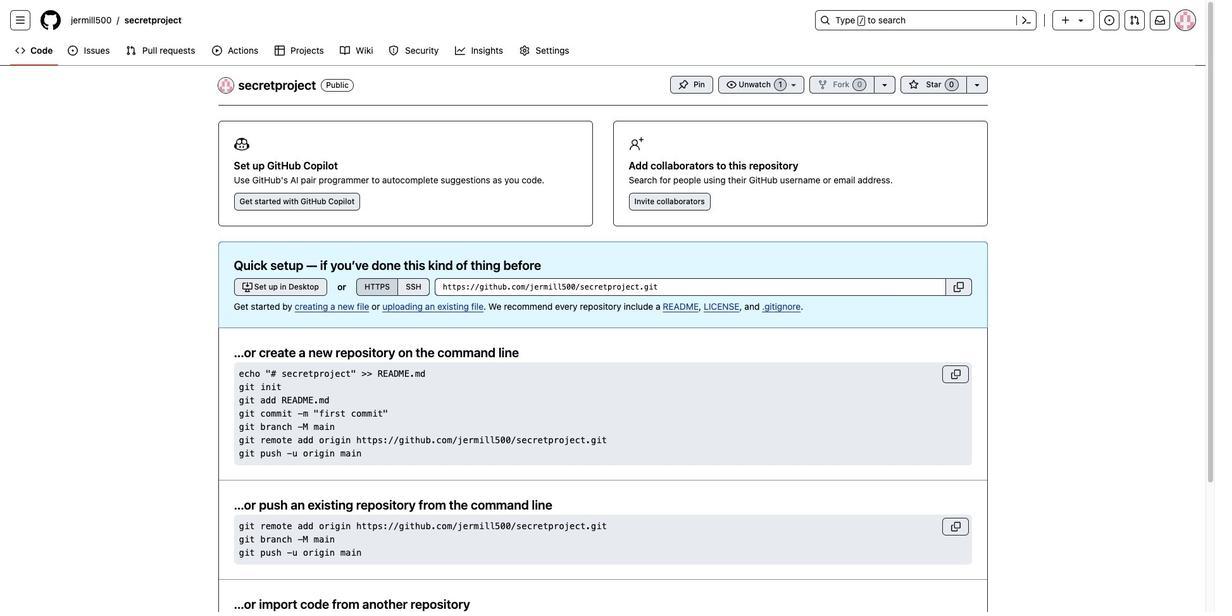 Task type: locate. For each thing, give the bounding box(es) containing it.
triangle down image
[[1076, 15, 1086, 25]]

list
[[66, 10, 808, 30]]

owner avatar image
[[218, 78, 233, 93]]

star image
[[909, 80, 919, 90]]

Clone URL text field
[[435, 279, 946, 296]]

notifications image
[[1155, 15, 1165, 25]]

0 users starred this repository element
[[945, 78, 959, 91]]

graph image
[[455, 46, 465, 56]]

copy to clipboard image
[[954, 282, 964, 292], [950, 369, 961, 379], [950, 522, 961, 532]]

see your forks of this repository image
[[880, 80, 890, 90]]

issue opened image
[[1105, 15, 1115, 25]]

plus image
[[1061, 15, 1071, 25]]

eye image
[[727, 80, 737, 90]]

2 vertical spatial copy to clipboard image
[[950, 522, 961, 532]]

desktop download image
[[242, 282, 252, 292]]

code image
[[15, 46, 25, 56]]

table image
[[274, 46, 285, 56]]

pin this repository to your profile image
[[679, 80, 689, 90]]

git pull request image
[[1130, 15, 1140, 25]]



Task type: describe. For each thing, give the bounding box(es) containing it.
book image
[[340, 46, 350, 56]]

command palette image
[[1022, 15, 1032, 25]]

0 vertical spatial copy to clipboard image
[[954, 282, 964, 292]]

copilot image
[[234, 137, 249, 152]]

play image
[[212, 46, 222, 56]]

person add image
[[629, 137, 644, 152]]

git pull request image
[[126, 46, 136, 56]]

1 vertical spatial copy to clipboard image
[[950, 369, 961, 379]]

gear image
[[519, 46, 530, 56]]

add this repository to a list image
[[972, 80, 982, 90]]

repo forked image
[[818, 80, 828, 90]]

issue opened image
[[68, 46, 78, 56]]

homepage image
[[41, 10, 61, 30]]

shield image
[[389, 46, 399, 56]]



Task type: vqa. For each thing, say whether or not it's contained in the screenshot.
issue opened Icon associated with git pull request image
yes



